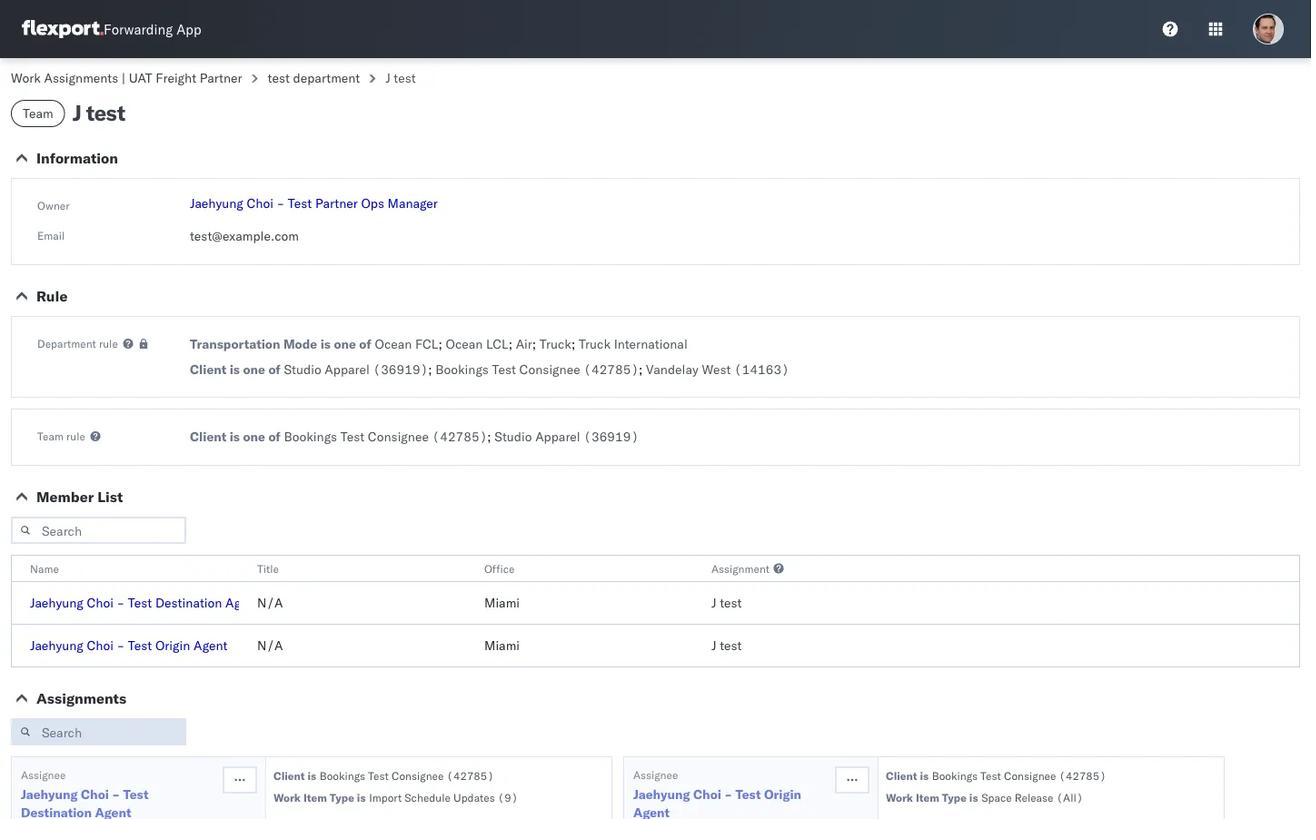 Task type: locate. For each thing, give the bounding box(es) containing it.
client is bookings test consignee (42785)
[[274, 769, 494, 783], [886, 769, 1107, 783]]

import
[[369, 791, 402, 805]]

team up the member
[[37, 430, 64, 443]]

west
[[702, 362, 731, 378]]

work for jaehyung choi - test destination agent
[[274, 791, 301, 805]]

test@example.com
[[190, 228, 299, 244]]

consignee
[[520, 362, 581, 378], [368, 429, 429, 445], [392, 769, 444, 783], [1004, 769, 1057, 783]]

-
[[277, 195, 285, 211], [117, 595, 125, 611], [117, 638, 125, 654], [112, 787, 120, 803], [725, 787, 733, 803]]

ocean left fcl
[[375, 336, 412, 352]]

- inside assignee jaehyung choi - test origin agent
[[725, 787, 733, 803]]

1 n/a from the top
[[257, 595, 283, 611]]

jaehyung choi - test origin agent link
[[30, 638, 228, 654], [634, 786, 834, 820]]

jaehyung choi - test destination agent n/a
[[30, 595, 283, 611]]

agent
[[226, 595, 260, 611], [194, 638, 228, 654], [95, 805, 131, 820], [634, 805, 670, 820]]

work item type is left space
[[886, 791, 979, 805]]

test department link
[[268, 70, 360, 86]]

2 work item type is from the left
[[886, 791, 979, 805]]

0 horizontal spatial client is bookings test consignee (42785)
[[274, 769, 494, 783]]

work
[[11, 70, 41, 86], [274, 791, 301, 805], [886, 791, 914, 805]]

0 vertical spatial of
[[359, 336, 372, 352]]

1 vertical spatial apparel
[[536, 429, 581, 445]]

item left import on the bottom
[[304, 791, 327, 805]]

jaehyung choi - test destination agent link
[[30, 595, 260, 611], [21, 786, 221, 820]]

department
[[293, 70, 360, 86]]

rule right department
[[99, 337, 118, 350]]

1 vertical spatial rule
[[66, 430, 85, 443]]

assignments left |
[[44, 70, 118, 86]]

release
[[1015, 791, 1054, 805]]

type left import on the bottom
[[330, 791, 354, 805]]

information
[[36, 149, 118, 167]]

1 horizontal spatial work item type is
[[886, 791, 979, 805]]

assignee jaehyung choi - test origin agent
[[634, 769, 802, 820]]

test
[[268, 70, 290, 86], [394, 70, 416, 86], [86, 99, 125, 126], [720, 595, 742, 611], [720, 638, 742, 654]]

jaehyung
[[190, 195, 243, 211], [30, 595, 83, 611], [30, 638, 83, 654], [21, 787, 78, 803], [634, 787, 690, 803]]

0 vertical spatial (36919)
[[373, 362, 428, 378]]

1 vertical spatial partner
[[315, 195, 358, 211]]

miami for jaehyung choi - test destination agent
[[485, 595, 520, 611]]

studio apparel (36919) ; bookings test consignee (42785) ; vandelay west (14163)
[[284, 362, 790, 378]]

1 horizontal spatial truck
[[579, 336, 611, 352]]

1 ocean from the left
[[375, 336, 412, 352]]

0 horizontal spatial rule
[[66, 430, 85, 443]]

1 vertical spatial search text field
[[11, 719, 186, 746]]

0 horizontal spatial item
[[304, 791, 327, 805]]

Search text field
[[11, 517, 186, 545], [11, 719, 186, 746]]

1 assignee from the left
[[21, 769, 66, 782]]

app
[[176, 20, 201, 38]]

1 horizontal spatial item
[[916, 791, 940, 805]]

mode
[[284, 336, 317, 352]]

forwarding app link
[[22, 20, 201, 38]]

1 horizontal spatial apparel
[[536, 429, 581, 445]]

1 horizontal spatial type
[[942, 791, 967, 805]]

of for bookings test consignee (42785)
[[269, 429, 281, 445]]

ocean
[[375, 336, 412, 352], [446, 336, 483, 352]]

1 vertical spatial miami
[[485, 638, 520, 654]]

team up information
[[23, 105, 53, 121]]

updates
[[454, 791, 495, 805]]

2 client is bookings test consignee (42785) from the left
[[886, 769, 1107, 783]]

rule
[[99, 337, 118, 350], [66, 430, 85, 443]]

- inside assignee jaehyung choi - test destination agent
[[112, 787, 120, 803]]

of for studio apparel (36919)
[[269, 362, 281, 378]]

choi
[[247, 195, 274, 211], [87, 595, 114, 611], [87, 638, 114, 654], [81, 787, 109, 803], [694, 787, 722, 803]]

search text field down list
[[11, 517, 186, 545]]

j
[[386, 70, 391, 86], [72, 99, 81, 126], [712, 595, 717, 611], [712, 638, 717, 654]]

assignments down jaehyung choi - test origin agent
[[36, 690, 126, 708]]

1 vertical spatial assignments
[[36, 690, 126, 708]]

ocean fcl ; ocean lcl ; air ; truck ; truck international
[[375, 336, 688, 352]]

assignments
[[44, 70, 118, 86], [36, 690, 126, 708]]

1 vertical spatial destination
[[21, 805, 92, 820]]

- for origin
[[117, 638, 125, 654]]

2 vertical spatial one
[[243, 429, 265, 445]]

0 horizontal spatial destination
[[21, 805, 92, 820]]

partner right "freight"
[[200, 70, 242, 86]]

2 n/a from the top
[[257, 638, 283, 654]]

client is bookings test consignee (42785) for jaehyung choi - test destination agent
[[274, 769, 494, 783]]

work item type is left import on the bottom
[[274, 791, 366, 805]]

studio
[[284, 362, 322, 378], [495, 429, 532, 445]]

0 horizontal spatial jaehyung choi - test origin agent link
[[30, 638, 228, 654]]

destination
[[155, 595, 222, 611], [21, 805, 92, 820]]

1 miami from the top
[[485, 595, 520, 611]]

apparel down transportation mode is one of
[[325, 362, 370, 378]]

rule
[[36, 287, 68, 305]]

1 vertical spatial client is one of
[[190, 429, 281, 445]]

lcl
[[486, 336, 509, 352]]

miami
[[485, 595, 520, 611], [485, 638, 520, 654]]

choi for origin
[[87, 638, 114, 654]]

transportation mode is one of
[[190, 336, 372, 352]]

truck left "international"
[[579, 336, 611, 352]]

0 vertical spatial search text field
[[11, 517, 186, 545]]

2 truck from the left
[[579, 336, 611, 352]]

apparel
[[325, 362, 370, 378], [536, 429, 581, 445]]

1 vertical spatial one
[[243, 362, 265, 378]]

apparel down studio apparel (36919) ; bookings test consignee (42785) ; vandelay west (14163)
[[536, 429, 581, 445]]

1 horizontal spatial partner
[[315, 195, 358, 211]]

jaehyung for jaehyung choi - test destination agent n/a
[[30, 595, 83, 611]]

1 item from the left
[[304, 791, 327, 805]]

client is one of for studio apparel (36919)
[[190, 362, 281, 378]]

n/a
[[257, 595, 283, 611], [257, 638, 283, 654]]

1 vertical spatial origin
[[764, 787, 802, 803]]

assignment
[[712, 562, 770, 576]]

1 vertical spatial team
[[37, 430, 64, 443]]

1 vertical spatial studio
[[495, 429, 532, 445]]

partner left ops in the top left of the page
[[315, 195, 358, 211]]

j test
[[386, 70, 416, 86], [72, 99, 125, 126], [712, 595, 742, 611], [712, 638, 742, 654]]

forwarding app
[[104, 20, 201, 38]]

type
[[330, 791, 354, 805], [942, 791, 967, 805]]

2 vertical spatial of
[[269, 429, 281, 445]]

choi inside assignee jaehyung choi - test destination agent
[[81, 787, 109, 803]]

team rule
[[37, 430, 85, 443]]

truck
[[540, 336, 572, 352], [579, 336, 611, 352]]

of
[[359, 336, 372, 352], [269, 362, 281, 378], [269, 429, 281, 445]]

0 vertical spatial client is one of
[[190, 362, 281, 378]]

0 horizontal spatial origin
[[155, 638, 190, 654]]

1 work item type is from the left
[[274, 791, 366, 805]]

item left space
[[916, 791, 940, 805]]

email
[[37, 229, 65, 242]]

0 horizontal spatial ocean
[[375, 336, 412, 352]]

client
[[190, 362, 227, 378], [190, 429, 227, 445], [274, 769, 305, 783], [886, 769, 918, 783]]

2 item from the left
[[916, 791, 940, 805]]

work for jaehyung choi - test origin agent
[[886, 791, 914, 805]]

assignee inside assignee jaehyung choi - test origin agent
[[634, 769, 678, 782]]

1 horizontal spatial rule
[[99, 337, 118, 350]]

1 vertical spatial of
[[269, 362, 281, 378]]

studio down mode
[[284, 362, 322, 378]]

client is one of
[[190, 362, 281, 378], [190, 429, 281, 445]]

bookings
[[436, 362, 489, 378], [284, 429, 337, 445], [320, 769, 365, 783], [932, 769, 978, 783]]

1 horizontal spatial origin
[[764, 787, 802, 803]]

ocean left lcl
[[446, 336, 483, 352]]

air
[[516, 336, 532, 352]]

1 horizontal spatial ocean
[[446, 336, 483, 352]]

type for jaehyung choi - test origin agent
[[942, 791, 967, 805]]

2 type from the left
[[942, 791, 967, 805]]

1 type from the left
[[330, 791, 354, 805]]

origin
[[155, 638, 190, 654], [764, 787, 802, 803]]

0 vertical spatial jaehyung choi - test origin agent link
[[30, 638, 228, 654]]

2 horizontal spatial work
[[886, 791, 914, 805]]

work assignments | uat freight partner link
[[11, 70, 242, 86]]

1 client is one of from the top
[[190, 362, 281, 378]]

choi for destination
[[87, 595, 114, 611]]

0 vertical spatial destination
[[155, 595, 222, 611]]

(42785)
[[584, 362, 639, 378], [432, 429, 488, 445], [447, 769, 494, 783], [1060, 769, 1107, 783]]

1 truck from the left
[[540, 336, 572, 352]]

0 vertical spatial miami
[[485, 595, 520, 611]]

0 horizontal spatial partner
[[200, 70, 242, 86]]

item
[[304, 791, 327, 805], [916, 791, 940, 805]]

one
[[334, 336, 356, 352], [243, 362, 265, 378], [243, 429, 265, 445]]

1 horizontal spatial assignee
[[634, 769, 678, 782]]

1 vertical spatial n/a
[[257, 638, 283, 654]]

0 horizontal spatial truck
[[540, 336, 572, 352]]

2 assignee from the left
[[634, 769, 678, 782]]

jaehyung inside assignee jaehyung choi - test origin agent
[[634, 787, 690, 803]]

1 vertical spatial (36919)
[[584, 429, 639, 445]]

0 horizontal spatial studio
[[284, 362, 322, 378]]

studio down studio apparel (36919) ; bookings test consignee (42785) ; vandelay west (14163)
[[495, 429, 532, 445]]

partner
[[200, 70, 242, 86], [315, 195, 358, 211]]

type left space
[[942, 791, 967, 805]]

1 horizontal spatial work
[[274, 791, 301, 805]]

0 vertical spatial apparel
[[325, 362, 370, 378]]

1 horizontal spatial studio
[[495, 429, 532, 445]]

assignee
[[21, 769, 66, 782], [634, 769, 678, 782]]

0 vertical spatial rule
[[99, 337, 118, 350]]

work item type is
[[274, 791, 366, 805], [886, 791, 979, 805]]

2 client is one of from the top
[[190, 429, 281, 445]]

0 horizontal spatial apparel
[[325, 362, 370, 378]]

item for jaehyung choi - test destination agent
[[304, 791, 327, 805]]

member list
[[36, 488, 123, 506]]

0 horizontal spatial assignee
[[21, 769, 66, 782]]

0 vertical spatial team
[[23, 105, 53, 121]]

0 horizontal spatial work item type is
[[274, 791, 366, 805]]

0 vertical spatial origin
[[155, 638, 190, 654]]

0 horizontal spatial type
[[330, 791, 354, 805]]

1 vertical spatial jaehyung choi - test origin agent link
[[634, 786, 834, 820]]

2 miami from the top
[[485, 638, 520, 654]]

0 horizontal spatial (36919)
[[373, 362, 428, 378]]

(36919)
[[373, 362, 428, 378], [584, 429, 639, 445]]

assignee inside assignee jaehyung choi - test destination agent
[[21, 769, 66, 782]]

truck right "air"
[[540, 336, 572, 352]]

1 horizontal spatial client is bookings test consignee (42785)
[[886, 769, 1107, 783]]

client is one of for bookings test consignee (42785)
[[190, 429, 281, 445]]

team
[[23, 105, 53, 121], [37, 430, 64, 443]]

test
[[288, 195, 312, 211], [492, 362, 516, 378], [341, 429, 365, 445], [128, 595, 152, 611], [128, 638, 152, 654], [368, 769, 389, 783], [981, 769, 1002, 783], [123, 787, 149, 803], [736, 787, 761, 803]]

|
[[122, 70, 126, 86]]

0 vertical spatial n/a
[[257, 595, 283, 611]]

client is bookings test consignee (42785) up space
[[886, 769, 1107, 783]]

is
[[321, 336, 331, 352], [230, 362, 240, 378], [230, 429, 240, 445], [308, 769, 316, 783], [920, 769, 929, 783], [357, 791, 366, 805], [970, 791, 979, 805]]

rule for department rule
[[99, 337, 118, 350]]

rule up member list in the left bottom of the page
[[66, 430, 85, 443]]

origin inside assignee jaehyung choi - test origin agent
[[764, 787, 802, 803]]

0 vertical spatial assignments
[[44, 70, 118, 86]]

client is bookings test consignee (42785) up import on the bottom
[[274, 769, 494, 783]]

;
[[439, 336, 443, 352], [509, 336, 513, 352], [532, 336, 536, 352], [572, 336, 576, 352], [428, 362, 432, 378], [639, 362, 643, 378], [488, 429, 491, 445]]

search text field up assignee jaehyung choi - test destination agent
[[11, 719, 186, 746]]

1 client is bookings test consignee (42785) from the left
[[274, 769, 494, 783]]



Task type: describe. For each thing, give the bounding box(es) containing it.
test department
[[268, 70, 360, 86]]

jaehyung inside assignee jaehyung choi - test destination agent
[[21, 787, 78, 803]]

one for bookings test consignee (42785)
[[243, 429, 265, 445]]

jaehyung for jaehyung choi - test origin agent
[[30, 638, 83, 654]]

list
[[97, 488, 123, 506]]

1 horizontal spatial (36919)
[[584, 429, 639, 445]]

1 horizontal spatial destination
[[155, 595, 222, 611]]

jaehyung choi - test origin agent
[[30, 638, 228, 654]]

agent inside assignee jaehyung choi - test origin agent
[[634, 805, 670, 820]]

1 search text field from the top
[[11, 517, 186, 545]]

type for jaehyung choi - test destination agent
[[330, 791, 354, 805]]

choi inside assignee jaehyung choi - test origin agent
[[694, 787, 722, 803]]

department rule
[[37, 337, 118, 350]]

member
[[36, 488, 94, 506]]

one for studio apparel (36919)
[[243, 362, 265, 378]]

fcl
[[416, 336, 439, 352]]

0 vertical spatial jaehyung choi - test destination agent link
[[30, 595, 260, 611]]

owner
[[37, 199, 70, 212]]

- for partner
[[277, 195, 285, 211]]

item for jaehyung choi - test origin agent
[[916, 791, 940, 805]]

- for destination
[[117, 595, 125, 611]]

office
[[485, 562, 515, 576]]

jaehyung for jaehyung choi - test partner ops manager
[[190, 195, 243, 211]]

0 vertical spatial partner
[[200, 70, 242, 86]]

manager
[[388, 195, 438, 211]]

agent inside assignee jaehyung choi - test destination agent
[[95, 805, 131, 820]]

2 search text field from the top
[[11, 719, 186, 746]]

rule for team rule
[[66, 430, 85, 443]]

schedule
[[405, 791, 451, 805]]

2 ocean from the left
[[446, 336, 483, 352]]

assignee jaehyung choi - test destination agent
[[21, 769, 149, 820]]

import schedule updates (9)
[[369, 791, 518, 805]]

0 vertical spatial studio
[[284, 362, 322, 378]]

work assignments | uat freight partner
[[11, 70, 242, 86]]

0 horizontal spatial work
[[11, 70, 41, 86]]

(all)
[[1057, 791, 1084, 805]]

jaehyung choi - test partner ops manager
[[190, 195, 438, 211]]

test inside assignee jaehyung choi - test destination agent
[[123, 787, 149, 803]]

miami for jaehyung choi - test origin agent
[[485, 638, 520, 654]]

1 horizontal spatial jaehyung choi - test origin agent link
[[634, 786, 834, 820]]

1 vertical spatial jaehyung choi - test destination agent link
[[21, 786, 221, 820]]

freight
[[156, 70, 196, 86]]

name
[[30, 562, 59, 576]]

destination inside assignee jaehyung choi - test destination agent
[[21, 805, 92, 820]]

test inside assignee jaehyung choi - test origin agent
[[736, 787, 761, 803]]

assignee for jaehyung choi - test destination agent
[[21, 769, 66, 782]]

international
[[614, 336, 688, 352]]

ops
[[361, 195, 384, 211]]

(9)
[[498, 791, 518, 805]]

jaehyung choi - test partner ops manager link
[[190, 195, 438, 211]]

bookings test consignee (42785) ; studio apparel (36919)
[[284, 429, 639, 445]]

assignee for jaehyung choi - test origin agent
[[634, 769, 678, 782]]

forwarding
[[104, 20, 173, 38]]

vandelay
[[646, 362, 699, 378]]

space
[[982, 791, 1012, 805]]

transportation
[[190, 336, 280, 352]]

team for team rule
[[37, 430, 64, 443]]

flexport. image
[[22, 20, 104, 38]]

title
[[257, 562, 279, 576]]

client is bookings test consignee (42785) for jaehyung choi - test origin agent
[[886, 769, 1107, 783]]

work item type is for jaehyung choi - test destination agent
[[274, 791, 366, 805]]

work item type is for jaehyung choi - test origin agent
[[886, 791, 979, 805]]

team for team
[[23, 105, 53, 121]]

0 vertical spatial one
[[334, 336, 356, 352]]

uat
[[129, 70, 152, 86]]

department
[[37, 337, 96, 350]]

(14163)
[[735, 362, 790, 378]]

space release (all)
[[982, 791, 1084, 805]]

choi for partner
[[247, 195, 274, 211]]



Task type: vqa. For each thing, say whether or not it's contained in the screenshot.
Confirm related to FLEX-1911408
no



